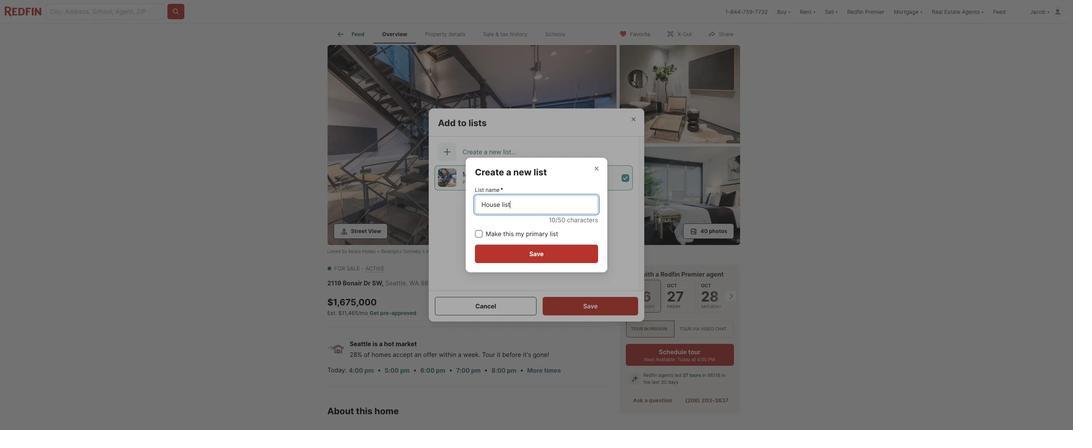 Task type: describe. For each thing, give the bounding box(es) containing it.
tour with a redfin premier agent
[[626, 271, 724, 278]]

new for list...
[[489, 148, 502, 156]]

moira
[[349, 249, 361, 255]]

create a new list element
[[475, 158, 556, 178]]

• left 7:00
[[449, 366, 453, 374]]

listed
[[327, 249, 341, 255]]

of
[[364, 351, 370, 359]]

in inside in the last 30 days
[[722, 373, 726, 379]]

ask a question
[[633, 397, 672, 404]]

1 vertical spatial save button
[[543, 297, 638, 316]]

an
[[415, 351, 422, 359]]

1-844-759-7732 link
[[726, 8, 768, 15]]

create a new list
[[475, 167, 547, 178]]

redfin for agents
[[644, 373, 658, 379]]

share button
[[702, 26, 740, 41]]

5:00
[[385, 367, 399, 375]]

40 photos button
[[683, 224, 734, 239]]

today: 4:00 pm • 5:00 pm • 6:00 pm • 7:00 pm • 8:00 pm • more times
[[327, 366, 561, 375]]

out
[[683, 31, 692, 37]]

City, Address, School, Agent, ZIP search field
[[46, 4, 164, 19]]

create a new list dialog containing create a new list
[[466, 158, 608, 273]]

844-
[[731, 8, 743, 15]]

next
[[645, 357, 655, 363]]

list...
[[503, 148, 517, 156]]

oct for 26
[[634, 283, 644, 289]]

x-out button
[[660, 26, 699, 41]]

ask a question link
[[633, 397, 672, 404]]

oct 27 friday
[[667, 283, 684, 310]]

get pre-approved link
[[370, 310, 417, 316]]

history
[[510, 31, 528, 37]]

tab list containing feed
[[327, 23, 581, 44]]

street view button
[[334, 224, 388, 239]]

oct for 27
[[667, 283, 677, 289]]

3 beds
[[435, 297, 450, 317]]

street
[[351, 228, 367, 235]]

$11,465
[[339, 310, 358, 316]]

3 pm from the left
[[436, 367, 446, 375]]

make this my primary list
[[486, 230, 558, 238]]

1 vertical spatial redfin
[[661, 271, 680, 278]]

active link
[[366, 265, 385, 272]]

203-
[[702, 397, 715, 404]]

thursday
[[634, 305, 655, 310]]

homes inside my saved homes primary list
[[493, 171, 512, 178]]

for sale - active
[[334, 265, 385, 272]]

a right ask
[[645, 397, 648, 404]]

question
[[649, 397, 672, 404]]

video
[[701, 327, 714, 332]]

map entry image
[[557, 265, 608, 316]]

saved
[[473, 171, 491, 178]]

redfin premier button
[[843, 0, 890, 23]]

it
[[497, 351, 501, 359]]

1 horizontal spatial 98116
[[708, 373, 721, 379]]

share
[[719, 31, 734, 37]]

a right with
[[656, 271, 659, 278]]

premier inside button
[[865, 8, 885, 15]]

tours
[[690, 373, 702, 379]]

26
[[634, 288, 652, 305]]

property details
[[425, 31, 466, 37]]

property details tab
[[416, 25, 475, 44]]

/mo
[[358, 310, 368, 316]]

about
[[327, 406, 354, 417]]

4 pm from the left
[[471, 367, 481, 375]]

list box containing tour in person
[[626, 321, 734, 338]]

by
[[342, 249, 347, 255]]

lists
[[469, 118, 487, 129]]

at
[[692, 357, 696, 363]]

27
[[667, 288, 684, 305]]

1 horizontal spatial seattle
[[385, 280, 406, 287]]

my saved homes list box
[[435, 166, 633, 192]]

listed by moira holley • realogics sotheby's int'l rlty.
[[327, 249, 445, 255]]

• left 6:00
[[413, 366, 417, 374]]

friday
[[667, 305, 681, 310]]

add to lists element
[[438, 109, 496, 129]]

2119
[[327, 280, 341, 287]]

redfin agents led 37 tours in 98116
[[644, 373, 721, 379]]

feed link
[[336, 30, 365, 39]]

2,444
[[505, 297, 531, 308]]

name
[[486, 187, 500, 193]]

a down list...
[[506, 167, 512, 178]]

submit search image
[[172, 8, 180, 15]]

0 vertical spatial list
[[534, 167, 547, 178]]

this for make
[[503, 230, 514, 238]]

with
[[641, 271, 654, 278]]

10
[[549, 216, 556, 224]]

more times link
[[527, 367, 561, 375]]

pm
[[708, 357, 715, 363]]

make
[[486, 230, 502, 238]]

home
[[375, 406, 399, 417]]

• right holley
[[377, 249, 380, 255]]

schools tab
[[537, 25, 574, 44]]

today
[[677, 357, 691, 363]]

schedule
[[659, 349, 687, 356]]

tour
[[689, 349, 701, 356]]

overview tab
[[373, 25, 416, 44]]

tour for tour in person
[[631, 327, 643, 332]]

in inside list box
[[644, 327, 649, 332]]

-
[[362, 265, 364, 272]]

oct 28 saturday
[[701, 283, 722, 310]]

28
[[701, 288, 719, 305]]

week.
[[463, 351, 481, 359]]

rlty.
[[435, 249, 445, 255]]

save for save button to the top
[[530, 250, 544, 258]]

tour for tour with a redfin premier agent
[[626, 271, 640, 278]]

tour in person
[[631, 327, 667, 332]]

add
[[438, 118, 456, 129]]

5 pm from the left
[[507, 367, 517, 375]]

a inside button
[[484, 148, 488, 156]]

2.5
[[468, 297, 482, 308]]

30
[[661, 380, 667, 386]]

my
[[516, 230, 524, 238]]

2 , from the left
[[406, 280, 408, 287]]

before
[[502, 351, 521, 359]]

view
[[368, 228, 381, 235]]

1 vertical spatial premier
[[682, 271, 705, 278]]

today:
[[327, 366, 347, 374]]

create a new list dialog containing add to lists
[[429, 109, 645, 322]]

2 pm from the left
[[400, 367, 410, 375]]

sq
[[505, 309, 513, 317]]

a left week.
[[458, 351, 462, 359]]

favorite
[[630, 31, 651, 37]]

0 vertical spatial save button
[[475, 245, 598, 263]]

photo of 2119 bonair dr sw, seattle, wa 98116 image
[[438, 169, 457, 187]]

• inside list name •
[[501, 185, 504, 192]]

40 photos
[[701, 228, 728, 235]]



Task type: locate. For each thing, give the bounding box(es) containing it.
0 horizontal spatial seattle
[[350, 340, 371, 348]]

1 vertical spatial 98116
[[708, 373, 721, 379]]

wa
[[410, 280, 419, 287]]

saturday
[[701, 305, 722, 310]]

2119 bonair dr sw, seattle, wa 98116 image
[[327, 45, 617, 245], [620, 45, 740, 144], [620, 147, 740, 245]]

list for make this my primary list
[[550, 230, 558, 238]]

2 horizontal spatial in
[[722, 373, 726, 379]]

10 / 50 characters
[[549, 216, 598, 224]]

offer
[[423, 351, 437, 359]]

pm right the 5:00
[[400, 367, 410, 375]]

2 horizontal spatial redfin
[[848, 8, 864, 15]]

tour left with
[[626, 271, 640, 278]]

to
[[458, 118, 467, 129]]

via
[[693, 327, 700, 332]]

98116 right wa
[[421, 280, 438, 287]]

oct inside "oct 27 friday"
[[667, 283, 677, 289]]

est.
[[327, 310, 337, 316]]

new inside create a new list... button
[[489, 148, 502, 156]]

0 horizontal spatial in
[[644, 327, 649, 332]]

1 horizontal spatial 4:00
[[697, 357, 707, 363]]

0 horizontal spatial list
[[481, 179, 487, 185]]

,
[[382, 280, 384, 287], [406, 280, 408, 287]]

1 horizontal spatial save
[[583, 303, 598, 310]]

(206) 203-3637 link
[[685, 397, 729, 404]]

0 horizontal spatial new
[[489, 148, 502, 156]]

0 vertical spatial homes
[[493, 171, 512, 178]]

list box
[[626, 321, 734, 338]]

oct inside oct 26 thursday
[[634, 283, 644, 289]]

redfin inside redfin premier button
[[848, 8, 864, 15]]

a right is on the bottom of the page
[[379, 340, 383, 348]]

1 vertical spatial homes
[[372, 351, 391, 359]]

2 vertical spatial redfin
[[644, 373, 658, 379]]

times
[[544, 367, 561, 375]]

details
[[449, 31, 466, 37]]

list
[[475, 187, 484, 193]]

seattle
[[385, 280, 406, 287], [350, 340, 371, 348]]

1 vertical spatial feed
[[352, 31, 365, 37]]

0 horizontal spatial premier
[[682, 271, 705, 278]]

None button
[[631, 280, 661, 313], [665, 280, 695, 313], [699, 280, 729, 313], [631, 280, 661, 313], [665, 280, 695, 313], [699, 280, 729, 313]]

4:00 inside today: 4:00 pm • 5:00 pm • 6:00 pm • 7:00 pm • 8:00 pm • more times
[[349, 367, 363, 375]]

0 horizontal spatial oct
[[634, 283, 644, 289]]

create for create a new list
[[475, 167, 504, 178]]

sw
[[372, 280, 382, 287]]

dr
[[364, 280, 371, 287]]

save for the bottom save button
[[583, 303, 598, 310]]

list down create a new list... button
[[534, 167, 547, 178]]

1 vertical spatial 4:00
[[349, 367, 363, 375]]

4:00 pm button
[[348, 366, 374, 376]]

4:00
[[697, 357, 707, 363], [349, 367, 363, 375]]

seattle is a hot market 28% of homes accept an offer within a week. tour it before it's gone!
[[350, 340, 550, 359]]

, left wa
[[406, 280, 408, 287]]

1 horizontal spatial this
[[503, 230, 514, 238]]

available:
[[656, 357, 676, 363]]

list down 10
[[550, 230, 558, 238]]

days
[[668, 380, 679, 386]]

this left home
[[356, 406, 373, 417]]

oct for 28
[[701, 283, 711, 289]]

accept
[[393, 351, 413, 359]]

new
[[489, 148, 502, 156], [514, 167, 532, 178]]

1 horizontal spatial in
[[703, 373, 707, 379]]

save button
[[475, 245, 598, 263], [543, 297, 638, 316]]

ask
[[633, 397, 644, 404]]

oct down agent
[[701, 283, 711, 289]]

create up list name •
[[475, 167, 504, 178]]

redfin for premier
[[848, 8, 864, 15]]

0 vertical spatial this
[[503, 230, 514, 238]]

pm right 7:00
[[471, 367, 481, 375]]

0 horizontal spatial homes
[[372, 351, 391, 359]]

oct 26 thursday
[[634, 283, 655, 310]]

1 horizontal spatial ,
[[406, 280, 408, 287]]

2 vertical spatial list
[[550, 230, 558, 238]]

seattle up 28%
[[350, 340, 371, 348]]

1 , from the left
[[382, 280, 384, 287]]

tour left person in the bottom of the page
[[631, 327, 643, 332]]

• right name
[[501, 185, 504, 192]]

feed
[[994, 8, 1006, 15], [352, 31, 365, 37]]

this for about
[[356, 406, 373, 417]]

it's
[[523, 351, 531, 359]]

7:00
[[456, 367, 470, 375]]

0 horizontal spatial feed
[[352, 31, 365, 37]]

oct down tour with a redfin premier agent
[[667, 283, 677, 289]]

x-out
[[678, 31, 692, 37]]

property
[[425, 31, 447, 37]]

oct
[[634, 283, 644, 289], [667, 283, 677, 289], [701, 283, 711, 289]]

in right tours
[[703, 373, 707, 379]]

person
[[650, 327, 667, 332]]

new left list...
[[489, 148, 502, 156]]

tour via video chat
[[680, 327, 727, 332]]

create inside create a new list element
[[475, 167, 504, 178]]

2 horizontal spatial oct
[[701, 283, 711, 289]]

1 vertical spatial new
[[514, 167, 532, 178]]

pm
[[365, 367, 374, 375], [400, 367, 410, 375], [436, 367, 446, 375], [471, 367, 481, 375], [507, 367, 517, 375]]

7732
[[755, 8, 768, 15]]

tour for tour via video chat
[[680, 327, 692, 332]]

4:00 right "at"
[[697, 357, 707, 363]]

homes inside "seattle is a hot market 28% of homes accept an offer within a week. tour it before it's gone!"
[[372, 351, 391, 359]]

0 horizontal spatial 98116
[[421, 280, 438, 287]]

oct down with
[[634, 283, 644, 289]]

4:00 inside schedule tour next available: today at 4:00 pm
[[697, 357, 707, 363]]

2 horizontal spatial list
[[550, 230, 558, 238]]

My saved homes checkbox
[[622, 174, 630, 182]]

create a new list... button
[[435, 140, 633, 164]]

3 oct from the left
[[701, 283, 711, 289]]

baths link
[[468, 309, 485, 317]]

agents
[[659, 373, 674, 379]]

1 horizontal spatial new
[[514, 167, 532, 178]]

4:00 down 28%
[[349, 367, 363, 375]]

tax
[[501, 31, 509, 37]]

0 vertical spatial new
[[489, 148, 502, 156]]

in left person in the bottom of the page
[[644, 327, 649, 332]]

0 vertical spatial feed
[[994, 8, 1006, 15]]

gone!
[[533, 351, 550, 359]]

in up 3637
[[722, 373, 726, 379]]

0 vertical spatial redfin
[[848, 8, 864, 15]]

50
[[558, 216, 566, 224]]

schools
[[545, 31, 566, 37]]

holley
[[362, 249, 376, 255]]

0 horizontal spatial redfin
[[644, 373, 658, 379]]

1 pm from the left
[[365, 367, 374, 375]]

1 horizontal spatial premier
[[865, 8, 885, 15]]

create a new list dialog
[[429, 109, 645, 322], [466, 158, 608, 273]]

0 horizontal spatial this
[[356, 406, 373, 417]]

3637
[[715, 397, 729, 404]]

7:00 pm button
[[456, 366, 481, 376]]

none text field inside create a new list 'dialog'
[[482, 200, 592, 209]]

list name •
[[475, 185, 504, 193]]

create a new list...
[[463, 148, 517, 156]]

cancel button
[[435, 297, 537, 316]]

0 vertical spatial premier
[[865, 8, 885, 15]]

2 oct from the left
[[667, 283, 677, 289]]

create up my
[[463, 148, 482, 156]]

1 vertical spatial this
[[356, 406, 373, 417]]

759-
[[743, 8, 755, 15]]

1 horizontal spatial oct
[[667, 283, 677, 289]]

bonair
[[343, 280, 362, 287]]

• left the 5:00
[[378, 366, 381, 374]]

98116 down pm
[[708, 373, 721, 379]]

tour inside "seattle is a hot market 28% of homes accept an offer within a week. tour it before it's gone!"
[[482, 351, 495, 359]]

for
[[334, 265, 345, 272]]

pm down the of
[[365, 367, 374, 375]]

x-
[[678, 31, 683, 37]]

1-
[[726, 8, 731, 15]]

create for create a new list...
[[463, 148, 482, 156]]

28%
[[350, 351, 362, 359]]

1 vertical spatial create
[[475, 167, 504, 178]]

1 horizontal spatial redfin
[[661, 271, 680, 278]]

new down create a new list... button
[[514, 167, 532, 178]]

a up saved
[[484, 148, 488, 156]]

list
[[534, 167, 547, 178], [481, 179, 487, 185], [550, 230, 558, 238]]

pm right 6:00
[[436, 367, 446, 375]]

(206) 203-3637
[[685, 397, 729, 404]]

1 oct from the left
[[634, 283, 644, 289]]

0 vertical spatial create
[[463, 148, 482, 156]]

seattle inside "seattle is a hot market 28% of homes accept an offer within a week. tour it before it's gone!"
[[350, 340, 371, 348]]

&
[[496, 31, 499, 37]]

list for my saved homes primary list
[[481, 179, 487, 185]]

list inside my saved homes primary list
[[481, 179, 487, 185]]

3
[[435, 297, 441, 308]]

approved
[[392, 310, 417, 316]]

0 vertical spatial 4:00
[[697, 357, 707, 363]]

new for list
[[514, 167, 532, 178]]

5:00 pm button
[[384, 366, 410, 376]]

sale & tax history
[[483, 31, 528, 37]]

this left my on the bottom left
[[503, 230, 514, 238]]

premier
[[865, 8, 885, 15], [682, 271, 705, 278]]

1 horizontal spatial list
[[534, 167, 547, 178]]

photos
[[709, 228, 728, 235]]

• left 8:00
[[485, 366, 488, 374]]

•
[[501, 185, 504, 192], [377, 249, 380, 255], [378, 366, 381, 374], [413, 366, 417, 374], [449, 366, 453, 374], [485, 366, 488, 374], [520, 366, 524, 374]]

tour left via
[[680, 327, 692, 332]]

my saved homes primary list
[[463, 171, 512, 185]]

homes up name
[[493, 171, 512, 178]]

add to lists
[[438, 118, 487, 129]]

primary
[[526, 230, 548, 238]]

• left more
[[520, 366, 524, 374]]

this inside create a new list 'dialog'
[[503, 230, 514, 238]]

0 horizontal spatial save
[[530, 250, 544, 258]]

$1,675,000 est. $11,465 /mo get pre-approved
[[327, 297, 417, 316]]

active
[[366, 265, 385, 272]]

tour left it
[[482, 351, 495, 359]]

8:00
[[492, 367, 506, 375]]

next image
[[725, 290, 737, 303]]

(206)
[[685, 397, 701, 404]]

0 vertical spatial seattle
[[385, 280, 406, 287]]

redfin premier
[[848, 8, 885, 15]]

1 vertical spatial save
[[583, 303, 598, 310]]

37
[[683, 373, 689, 379]]

sale & tax history tab
[[475, 25, 537, 44]]

0 horizontal spatial ,
[[382, 280, 384, 287]]

oct inside oct 28 saturday
[[701, 283, 711, 289]]

, right the dr
[[382, 280, 384, 287]]

feed inside button
[[994, 8, 1006, 15]]

pm right 8:00
[[507, 367, 517, 375]]

homes down is on the bottom of the page
[[372, 351, 391, 359]]

2.5 baths
[[468, 297, 485, 317]]

create inside create a new list... button
[[463, 148, 482, 156]]

Make this my primary list checkbox
[[475, 230, 483, 238]]

create
[[463, 148, 482, 156], [475, 167, 504, 178]]

new inside create a new list element
[[514, 167, 532, 178]]

tab list
[[327, 23, 581, 44]]

1 vertical spatial seattle
[[350, 340, 371, 348]]

get
[[370, 310, 379, 316]]

list down saved
[[481, 179, 487, 185]]

0 vertical spatial 98116
[[421, 280, 438, 287]]

feed button
[[989, 0, 1026, 23]]

0 vertical spatial save
[[530, 250, 544, 258]]

1 vertical spatial list
[[481, 179, 487, 185]]

None text field
[[482, 200, 592, 209]]

0 horizontal spatial 4:00
[[349, 367, 363, 375]]

8:00 pm button
[[491, 366, 517, 376]]

1 horizontal spatial feed
[[994, 8, 1006, 15]]

1 horizontal spatial homes
[[493, 171, 512, 178]]

seattle left wa
[[385, 280, 406, 287]]

pre-
[[380, 310, 392, 316]]



Task type: vqa. For each thing, say whether or not it's contained in the screenshot.
the leftmost Request
no



